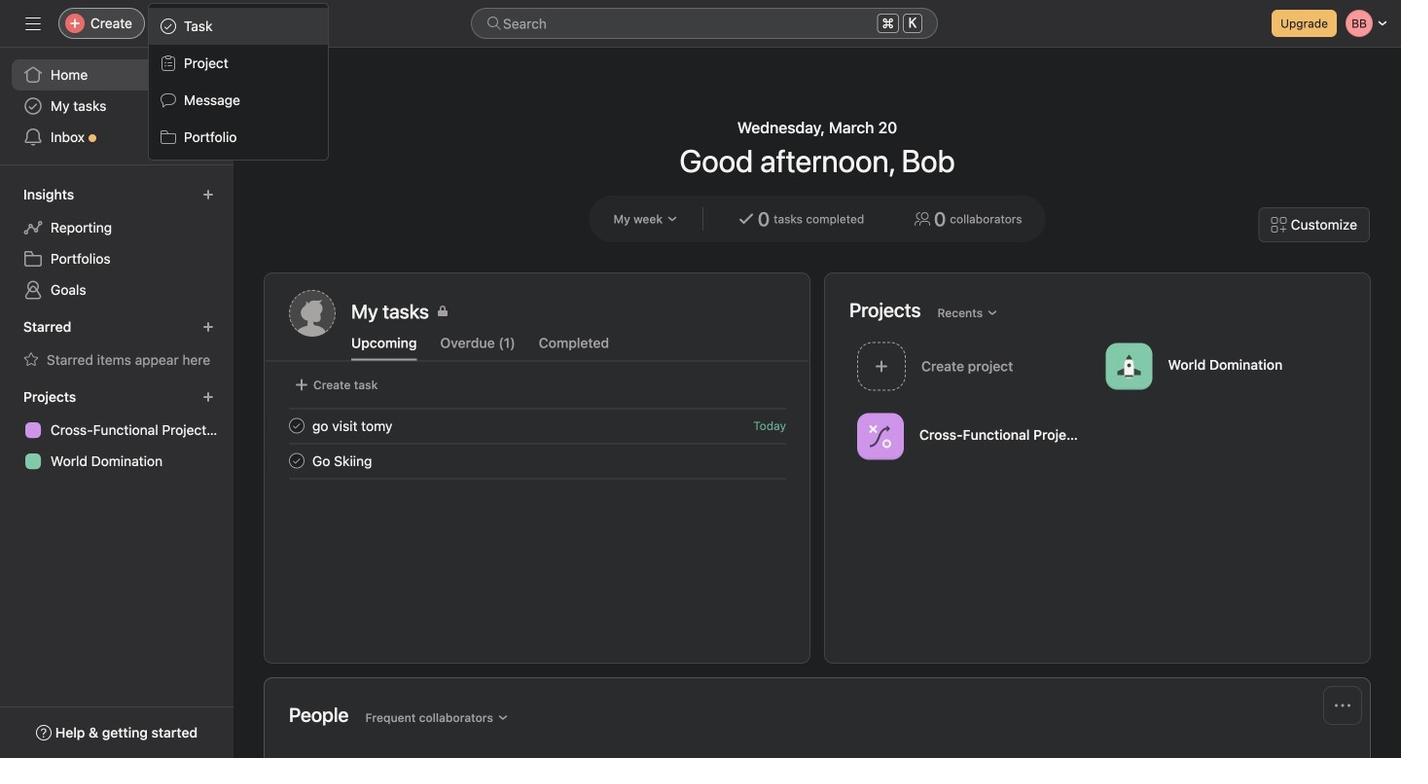 Task type: locate. For each thing, give the bounding box(es) containing it.
Search tasks, projects, and more text field
[[471, 8, 938, 39]]

Mark complete checkbox
[[285, 449, 308, 472]]

list item
[[266, 408, 810, 443], [266, 443, 810, 478]]

2 list item from the top
[[266, 443, 810, 478]]

new project or portfolio image
[[202, 391, 214, 403]]

menu item
[[149, 8, 328, 45]]

None field
[[471, 8, 938, 39]]

add profile photo image
[[289, 290, 336, 337]]



Task type: describe. For each thing, give the bounding box(es) containing it.
global element
[[0, 48, 234, 164]]

rocket image
[[1118, 355, 1141, 378]]

insights element
[[0, 177, 234, 309]]

starred element
[[0, 309, 234, 380]]

hide sidebar image
[[25, 16, 41, 31]]

mark complete image
[[285, 414, 308, 437]]

Mark complete checkbox
[[285, 414, 308, 437]]

1 list item from the top
[[266, 408, 810, 443]]

projects element
[[0, 380, 234, 481]]

add items to starred image
[[202, 321, 214, 333]]

new insights image
[[202, 189, 214, 200]]

mark complete image
[[285, 449, 308, 472]]

line_and_symbols image
[[869, 425, 892, 448]]



Task type: vqa. For each thing, say whether or not it's contained in the screenshot.
option
no



